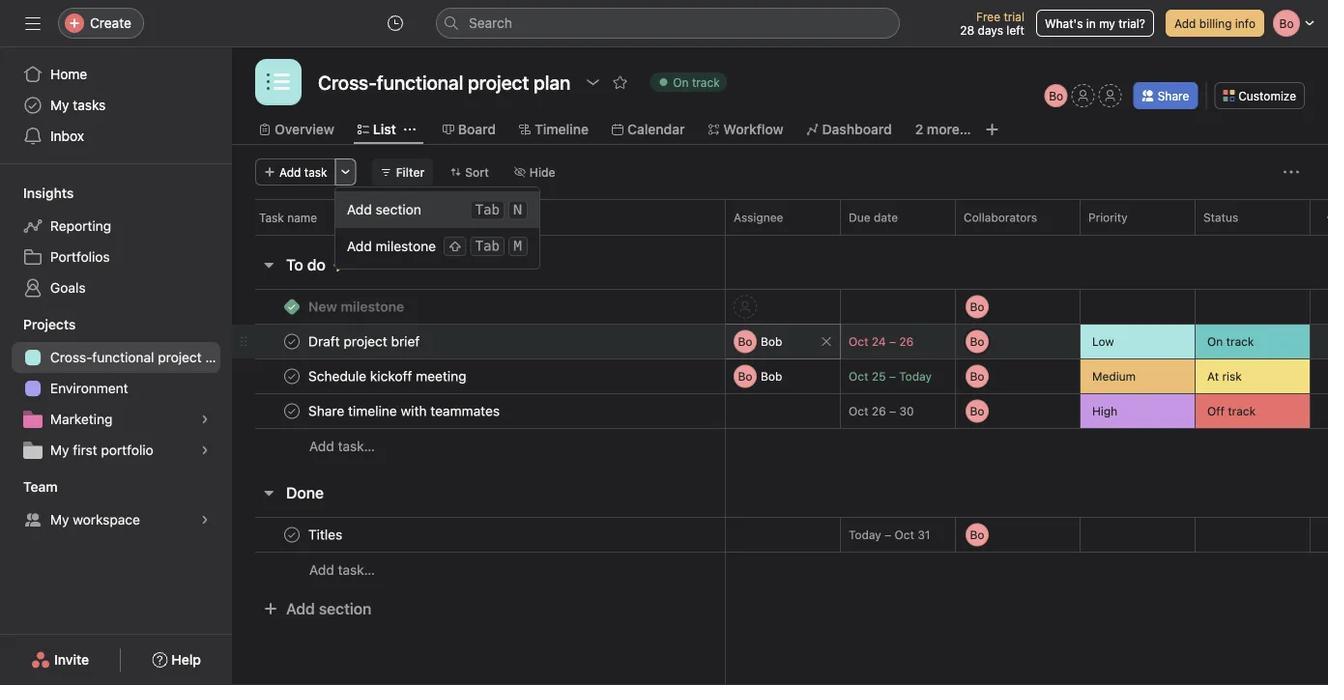Task type: describe. For each thing, give the bounding box(es) containing it.
completed image for today – oct 31
[[280, 524, 304, 547]]

on track inside popup button
[[673, 75, 720, 89]]

task name
[[259, 211, 317, 224]]

– for 30
[[890, 405, 897, 418]]

home link
[[12, 59, 221, 90]]

list link
[[358, 119, 396, 140]]

add inside button
[[1175, 16, 1197, 30]]

add inside header to do tree grid
[[309, 439, 334, 455]]

high
[[1093, 405, 1118, 418]]

add task… button inside header to do tree grid
[[309, 436, 375, 457]]

26 inside row
[[872, 405, 887, 418]]

section inside add section button
[[319, 600, 372, 618]]

list
[[373, 121, 396, 137]]

tab actions image
[[404, 124, 416, 135]]

my for my workspace
[[50, 512, 69, 528]]

oct 26 – 30
[[849, 405, 914, 418]]

my workspace link
[[12, 505, 221, 536]]

Titles text field
[[305, 526, 348, 545]]

oct for oct 24 – 26
[[849, 335, 869, 349]]

days
[[978, 23, 1004, 37]]

New milestone text field
[[305, 297, 410, 317]]

at risk button
[[1196, 360, 1310, 394]]

more section actions image
[[390, 257, 405, 273]]

environment
[[50, 381, 128, 397]]

remove image
[[821, 336, 833, 348]]

show options image
[[585, 74, 601, 90]]

task… for add task… button in header done tree grid
[[338, 562, 375, 578]]

on inside dropdown button
[[1208, 335, 1224, 349]]

header to do tree grid
[[232, 288, 1329, 464]]

my first portfolio link
[[12, 435, 221, 466]]

1 add task… row from the top
[[232, 428, 1329, 464]]

status
[[1204, 211, 1239, 224]]

invite button
[[18, 643, 102, 678]]

insights
[[23, 185, 74, 201]]

environment link
[[12, 373, 221, 404]]

0 horizontal spatial more actions image
[[340, 166, 352, 178]]

2 vertical spatial bo
[[738, 370, 753, 383]]

to do
[[286, 256, 326, 274]]

sort
[[465, 165, 489, 179]]

done button
[[286, 476, 324, 511]]

at risk
[[1208, 370, 1243, 383]]

my for my first portfolio
[[50, 442, 69, 458]]

add section inside menu item
[[347, 202, 421, 218]]

add tab image
[[985, 122, 1001, 137]]

see details, marketing image
[[199, 414, 211, 426]]

Share timeline with teammates text field
[[305, 402, 506, 421]]

2 tab from the top
[[476, 238, 500, 254]]

my tasks
[[50, 97, 106, 113]]

to
[[286, 256, 303, 274]]

plan
[[205, 350, 232, 366]]

dashboard link
[[807, 119, 892, 140]]

inbox
[[50, 128, 84, 144]]

cell inside header to do tree grid
[[725, 324, 841, 360]]

more…
[[927, 121, 972, 137]]

my first portfolio
[[50, 442, 154, 458]]

customize button
[[1215, 82, 1306, 109]]

today inside header to do tree grid
[[900, 370, 932, 383]]

completed checkbox for today
[[280, 524, 304, 547]]

low
[[1093, 335, 1115, 349]]

workflow link
[[708, 119, 784, 140]]

new milestone cell
[[232, 289, 726, 325]]

date
[[874, 211, 899, 224]]

add task… inside header done tree grid
[[309, 562, 375, 578]]

projects
[[23, 317, 76, 333]]

add billing info
[[1175, 16, 1256, 30]]

section inside menu item
[[376, 202, 421, 218]]

2
[[916, 121, 924, 137]]

add a task to this section image
[[363, 257, 378, 273]]

add section button
[[255, 592, 379, 627]]

task
[[259, 211, 284, 224]]

menu item containing add section
[[336, 191, 540, 228]]

Completed checkbox
[[280, 330, 304, 353]]

tasks
[[73, 97, 106, 113]]

titles cell
[[232, 517, 726, 553]]

timeline
[[535, 121, 589, 137]]

– for today
[[890, 370, 896, 383]]

on inside popup button
[[673, 75, 689, 89]]

draft project brief cell
[[232, 324, 726, 360]]

what's
[[1045, 16, 1084, 30]]

completed image for oct 24 – 26
[[280, 330, 304, 353]]

row containing oct 26
[[232, 392, 1329, 431]]

completed checkbox for oct 26
[[280, 400, 304, 423]]

help
[[171, 652, 201, 668]]

board
[[458, 121, 496, 137]]

add milestone
[[347, 238, 436, 254]]

high button
[[1081, 395, 1195, 428]]

teams element
[[0, 470, 232, 540]]

left
[[1007, 23, 1025, 37]]

reporting link
[[12, 211, 221, 242]]

cross-functional project plan link
[[12, 342, 232, 373]]

collapse task list for this section image
[[261, 486, 277, 501]]

my tasks link
[[12, 90, 221, 121]]

1 horizontal spatial more actions image
[[1284, 164, 1300, 180]]

track inside on track popup button
[[692, 75, 720, 89]]

off
[[1208, 405, 1225, 418]]

search
[[469, 15, 513, 31]]

low button
[[1081, 325, 1195, 359]]

on track inside dropdown button
[[1208, 335, 1255, 349]]

hide button
[[506, 159, 564, 186]]

collapse task list for this section image
[[261, 257, 277, 273]]

share
[[1158, 89, 1190, 103]]

completed checkbox for oct 25
[[280, 365, 304, 388]]

completed image for oct 26 – 30
[[280, 400, 304, 423]]

30
[[900, 405, 914, 418]]

goals link
[[12, 273, 221, 304]]

today – oct 31
[[849, 529, 931, 542]]

share button
[[1134, 82, 1199, 109]]

first
[[73, 442, 97, 458]]

due date
[[849, 211, 899, 224]]

global element
[[0, 47, 232, 163]]

overview
[[275, 121, 334, 137]]

calendar
[[628, 121, 685, 137]]

hide
[[530, 165, 556, 179]]

oct for oct 26 – 30
[[849, 405, 869, 418]]

customize
[[1239, 89, 1297, 103]]

sort button
[[441, 159, 498, 186]]

31
[[918, 529, 931, 542]]

oct for oct 25 – today
[[849, 370, 869, 383]]

bo inside cell
[[738, 335, 753, 349]]

assignee
[[734, 211, 784, 224]]

see details, my workspace image
[[199, 515, 211, 526]]

projects element
[[0, 308, 232, 470]]

– inside header done tree grid
[[885, 529, 892, 542]]

trial?
[[1119, 16, 1146, 30]]



Task type: vqa. For each thing, say whether or not it's contained in the screenshot.
the billing
yes



Task type: locate. For each thing, give the bounding box(es) containing it.
completed checkbox inside 'schedule kickoff meeting' cell
[[280, 365, 304, 388]]

track right off
[[1229, 405, 1256, 418]]

1 horizontal spatial today
[[900, 370, 932, 383]]

task… inside header to do tree grid
[[338, 439, 375, 455]]

0 vertical spatial section
[[376, 202, 421, 218]]

1 vertical spatial completed image
[[280, 365, 304, 388]]

off track
[[1208, 405, 1256, 418]]

completed image left titles 'text box'
[[280, 524, 304, 547]]

1 vertical spatial task…
[[338, 562, 375, 578]]

create
[[90, 15, 131, 31]]

list image
[[267, 71, 290, 94]]

Schedule kickoff meeting text field
[[305, 367, 472, 386]]

add billing info button
[[1166, 10, 1265, 37]]

0 vertical spatial add section
[[347, 202, 421, 218]]

3 completed checkbox from the top
[[280, 524, 304, 547]]

Draft project brief text field
[[305, 332, 426, 352]]

track inside off track popup button
[[1229, 405, 1256, 418]]

oct down oct 25 – today
[[849, 405, 869, 418]]

search button
[[436, 8, 900, 39]]

header done tree grid
[[232, 516, 1329, 588]]

1 vertical spatial add task… row
[[232, 552, 1329, 588]]

today
[[900, 370, 932, 383], [849, 529, 882, 542]]

dashboard
[[823, 121, 892, 137]]

1 vertical spatial today
[[849, 529, 882, 542]]

tab left n at the left top of the page
[[476, 202, 500, 218]]

track up risk
[[1227, 335, 1255, 349]]

schedule kickoff meeting cell
[[232, 359, 726, 395]]

portfolio
[[101, 442, 154, 458]]

trial
[[1004, 10, 1025, 23]]

completed milestone image
[[284, 299, 300, 315]]

rules for to do image
[[332, 257, 347, 273]]

portfolios
[[50, 249, 110, 265]]

add task… inside header to do tree grid
[[309, 439, 375, 455]]

1 vertical spatial track
[[1227, 335, 1255, 349]]

completed image inside "draft project brief" cell
[[280, 330, 304, 353]]

free trial 28 days left
[[961, 10, 1025, 37]]

cell containing bo
[[725, 324, 841, 360]]

add inside header done tree grid
[[309, 562, 334, 578]]

1 horizontal spatial on
[[1208, 335, 1224, 349]]

1 vertical spatial bo
[[738, 335, 753, 349]]

tab
[[476, 202, 500, 218], [476, 238, 500, 254]]

oct inside header done tree grid
[[895, 529, 915, 542]]

add task…
[[309, 439, 375, 455], [309, 562, 375, 578]]

0 vertical spatial add task… button
[[309, 436, 375, 457]]

0 vertical spatial on
[[673, 75, 689, 89]]

add section up add milestone
[[347, 202, 421, 218]]

add section
[[347, 202, 421, 218], [286, 600, 372, 618]]

None text field
[[313, 65, 576, 100]]

goals
[[50, 280, 86, 296]]

1 vertical spatial on
[[1208, 335, 1224, 349]]

2 vertical spatial track
[[1229, 405, 1256, 418]]

0 horizontal spatial 26
[[872, 405, 887, 418]]

today inside row
[[849, 529, 882, 542]]

2 vertical spatial completed checkbox
[[280, 524, 304, 547]]

workspace
[[73, 512, 140, 528]]

task… down titles 'text box'
[[338, 562, 375, 578]]

row
[[232, 199, 1329, 235], [255, 234, 1329, 236], [232, 288, 1329, 326], [232, 323, 1329, 361], [232, 357, 1329, 396], [232, 392, 1329, 431], [232, 516, 1329, 555]]

add task… button up done
[[309, 436, 375, 457]]

1 horizontal spatial on track
[[1208, 335, 1255, 349]]

search list box
[[436, 8, 900, 39]]

oct 24 – 26
[[849, 335, 914, 349]]

completed image
[[280, 330, 304, 353], [280, 365, 304, 388]]

insights element
[[0, 176, 232, 308]]

2 bob from the top
[[761, 370, 783, 383]]

0 vertical spatial my
[[50, 97, 69, 113]]

1 vertical spatial completed image
[[280, 524, 304, 547]]

board link
[[443, 119, 496, 140]]

what's in my trial? button
[[1037, 10, 1155, 37]]

inbox link
[[12, 121, 221, 152]]

do
[[307, 256, 326, 274]]

completed checkbox inside share timeline with teammates cell
[[280, 400, 304, 423]]

– right 25
[[890, 370, 896, 383]]

my inside the projects element
[[50, 442, 69, 458]]

0 vertical spatial task…
[[338, 439, 375, 455]]

1 vertical spatial section
[[319, 600, 372, 618]]

1 vertical spatial on track
[[1208, 335, 1255, 349]]

today left the 31 on the bottom right of the page
[[849, 529, 882, 542]]

collaborators
[[964, 211, 1038, 224]]

help button
[[140, 643, 214, 678]]

add
[[1175, 16, 1197, 30], [280, 165, 301, 179], [347, 202, 372, 218], [347, 238, 372, 254], [309, 439, 334, 455], [309, 562, 334, 578], [286, 600, 315, 618]]

Completed checkbox
[[280, 365, 304, 388], [280, 400, 304, 423], [280, 524, 304, 547]]

on track up risk
[[1208, 335, 1255, 349]]

0 horizontal spatial on
[[673, 75, 689, 89]]

completed checkbox inside titles cell
[[280, 524, 304, 547]]

completed image down completed checkbox
[[280, 400, 304, 423]]

project
[[158, 350, 202, 366]]

task
[[305, 165, 328, 179]]

1 completed image from the top
[[280, 400, 304, 423]]

on
[[673, 75, 689, 89], [1208, 335, 1224, 349]]

completed image for oct 25 – today
[[280, 365, 304, 388]]

2 add task… row from the top
[[232, 552, 1329, 588]]

completed image
[[280, 400, 304, 423], [280, 524, 304, 547]]

reporting
[[50, 218, 111, 234]]

filter
[[396, 165, 425, 179]]

more actions image right task
[[340, 166, 352, 178]]

2 more…
[[916, 121, 972, 137]]

on up calendar
[[673, 75, 689, 89]]

1 vertical spatial completed checkbox
[[280, 400, 304, 423]]

1 add task… button from the top
[[309, 436, 375, 457]]

on track button
[[1196, 325, 1310, 359]]

medium
[[1093, 370, 1137, 383]]

2 add task… button from the top
[[309, 560, 375, 581]]

free
[[977, 10, 1001, 23]]

0 horizontal spatial today
[[849, 529, 882, 542]]

1 horizontal spatial 26
[[900, 335, 914, 349]]

0 vertical spatial add task… row
[[232, 428, 1329, 464]]

bo inside button
[[1050, 89, 1064, 103]]

2 my from the top
[[50, 442, 69, 458]]

track for oct 24 – 26
[[1227, 335, 1255, 349]]

Completed milestone checkbox
[[284, 299, 300, 315]]

1 add task… from the top
[[309, 439, 375, 455]]

section up add milestone
[[376, 202, 421, 218]]

2 add task… from the top
[[309, 562, 375, 578]]

completed image inside share timeline with teammates cell
[[280, 400, 304, 423]]

1 task… from the top
[[338, 439, 375, 455]]

tab left m
[[476, 238, 500, 254]]

task… inside header done tree grid
[[338, 562, 375, 578]]

projects button
[[0, 315, 76, 335]]

priority
[[1089, 211, 1128, 224]]

filter button
[[372, 159, 434, 186]]

my left first
[[50, 442, 69, 458]]

3 my from the top
[[50, 512, 69, 528]]

on up the at
[[1208, 335, 1224, 349]]

add task… down titles 'text box'
[[309, 562, 375, 578]]

on track up calendar
[[673, 75, 720, 89]]

1 completed checkbox from the top
[[280, 365, 304, 388]]

24
[[872, 335, 886, 349]]

1 bob from the top
[[761, 335, 783, 349]]

1 my from the top
[[50, 97, 69, 113]]

completed image down completed checkbox
[[280, 365, 304, 388]]

home
[[50, 66, 87, 82]]

oct left the 31 on the bottom right of the page
[[895, 529, 915, 542]]

–
[[890, 335, 897, 349], [890, 370, 896, 383], [890, 405, 897, 418], [885, 529, 892, 542]]

0 horizontal spatial section
[[319, 600, 372, 618]]

oct
[[849, 335, 869, 349], [849, 370, 869, 383], [849, 405, 869, 418], [895, 529, 915, 542]]

1 vertical spatial 26
[[872, 405, 887, 418]]

0 vertical spatial today
[[900, 370, 932, 383]]

completed image inside titles cell
[[280, 524, 304, 547]]

0 horizontal spatial on track
[[673, 75, 720, 89]]

completed image down completed milestone "icon"
[[280, 330, 304, 353]]

0 vertical spatial completed image
[[280, 330, 304, 353]]

0 vertical spatial tab
[[476, 202, 500, 218]]

0 vertical spatial add task…
[[309, 439, 375, 455]]

0 vertical spatial bo
[[1050, 89, 1064, 103]]

1 horizontal spatial section
[[376, 202, 421, 218]]

my inside the global element
[[50, 97, 69, 113]]

cross-
[[50, 350, 92, 366]]

share timeline with teammates cell
[[232, 394, 726, 429]]

hide sidebar image
[[25, 15, 41, 31]]

row containing task name
[[232, 199, 1329, 235]]

add task… button
[[309, 436, 375, 457], [309, 560, 375, 581]]

add task… button down titles 'text box'
[[309, 560, 375, 581]]

bob
[[761, 335, 783, 349], [761, 370, 783, 383]]

2 completed image from the top
[[280, 365, 304, 388]]

2 completed checkbox from the top
[[280, 400, 304, 423]]

create button
[[58, 8, 144, 39]]

1 vertical spatial add section
[[286, 600, 372, 618]]

my down team
[[50, 512, 69, 528]]

add field image
[[1327, 212, 1329, 223]]

my for my tasks
[[50, 97, 69, 113]]

bo button
[[1045, 84, 1068, 107]]

add section down titles 'text box'
[[286, 600, 372, 618]]

28
[[961, 23, 975, 37]]

1 vertical spatial tab
[[476, 238, 500, 254]]

my workspace
[[50, 512, 140, 528]]

0 vertical spatial bob
[[761, 335, 783, 349]]

portfolios link
[[12, 242, 221, 273]]

0 vertical spatial on track
[[673, 75, 720, 89]]

oct left 24
[[849, 335, 869, 349]]

– left 30
[[890, 405, 897, 418]]

2 task… from the top
[[338, 562, 375, 578]]

billing
[[1200, 16, 1233, 30]]

name
[[287, 211, 317, 224]]

calendar link
[[612, 119, 685, 140]]

task… down share timeline with teammates text box
[[338, 439, 375, 455]]

insights button
[[0, 184, 74, 203]]

26 right 24
[[900, 335, 914, 349]]

task… for add task… button within the header to do tree grid
[[338, 439, 375, 455]]

0 vertical spatial completed image
[[280, 400, 304, 423]]

add task… button inside header done tree grid
[[309, 560, 375, 581]]

add task… up done
[[309, 439, 375, 455]]

1 vertical spatial bob
[[761, 370, 783, 383]]

what's in my trial?
[[1045, 16, 1146, 30]]

add to starred image
[[612, 74, 628, 90]]

on track button
[[641, 69, 737, 96]]

done
[[286, 484, 324, 502]]

26 left 30
[[872, 405, 887, 418]]

1 vertical spatial my
[[50, 442, 69, 458]]

1 vertical spatial add task…
[[309, 562, 375, 578]]

medium button
[[1081, 360, 1195, 394]]

workflow
[[724, 121, 784, 137]]

add section inside button
[[286, 600, 372, 618]]

overview link
[[259, 119, 334, 140]]

cell
[[725, 324, 841, 360]]

track up workflow "link"
[[692, 75, 720, 89]]

1 completed image from the top
[[280, 330, 304, 353]]

my
[[1100, 16, 1116, 30]]

add task button
[[255, 159, 336, 186]]

– for 26
[[890, 335, 897, 349]]

section down titles 'text box'
[[319, 600, 372, 618]]

1 vertical spatial add task… button
[[309, 560, 375, 581]]

menu item
[[336, 191, 540, 228]]

off track button
[[1196, 395, 1310, 428]]

2 completed image from the top
[[280, 524, 304, 547]]

my left tasks
[[50, 97, 69, 113]]

oct left 25
[[849, 370, 869, 383]]

0 vertical spatial completed checkbox
[[280, 365, 304, 388]]

26
[[900, 335, 914, 349], [872, 405, 887, 418]]

my
[[50, 97, 69, 113], [50, 442, 69, 458], [50, 512, 69, 528]]

– left the 31 on the bottom right of the page
[[885, 529, 892, 542]]

1 tab from the top
[[476, 202, 500, 218]]

bo
[[1050, 89, 1064, 103], [738, 335, 753, 349], [738, 370, 753, 383]]

0 vertical spatial track
[[692, 75, 720, 89]]

see details, my first portfolio image
[[199, 445, 211, 456]]

track inside on track dropdown button
[[1227, 335, 1255, 349]]

today up 30
[[900, 370, 932, 383]]

bob inside cell
[[761, 335, 783, 349]]

row containing today
[[232, 516, 1329, 555]]

add collaborators image
[[1051, 334, 1067, 350]]

marketing link
[[12, 404, 221, 435]]

team button
[[0, 478, 58, 497]]

my inside the teams element
[[50, 512, 69, 528]]

add task… row
[[232, 428, 1329, 464], [232, 552, 1329, 588]]

track for oct 26 – 30
[[1229, 405, 1256, 418]]

history image
[[388, 15, 403, 31]]

more actions image down customize
[[1284, 164, 1300, 180]]

n
[[514, 202, 522, 218]]

marketing
[[50, 412, 113, 427]]

oct 25 – today
[[849, 370, 932, 383]]

risk
[[1223, 370, 1243, 383]]

info
[[1236, 16, 1256, 30]]

task…
[[338, 439, 375, 455], [338, 562, 375, 578]]

⇧
[[449, 238, 462, 254]]

add task
[[280, 165, 328, 179]]

25
[[872, 370, 886, 383]]

on track
[[673, 75, 720, 89], [1208, 335, 1255, 349]]

– right 24
[[890, 335, 897, 349]]

completed image inside 'schedule kickoff meeting' cell
[[280, 365, 304, 388]]

0 vertical spatial 26
[[900, 335, 914, 349]]

2 vertical spatial my
[[50, 512, 69, 528]]

more actions image
[[1284, 164, 1300, 180], [340, 166, 352, 178]]



